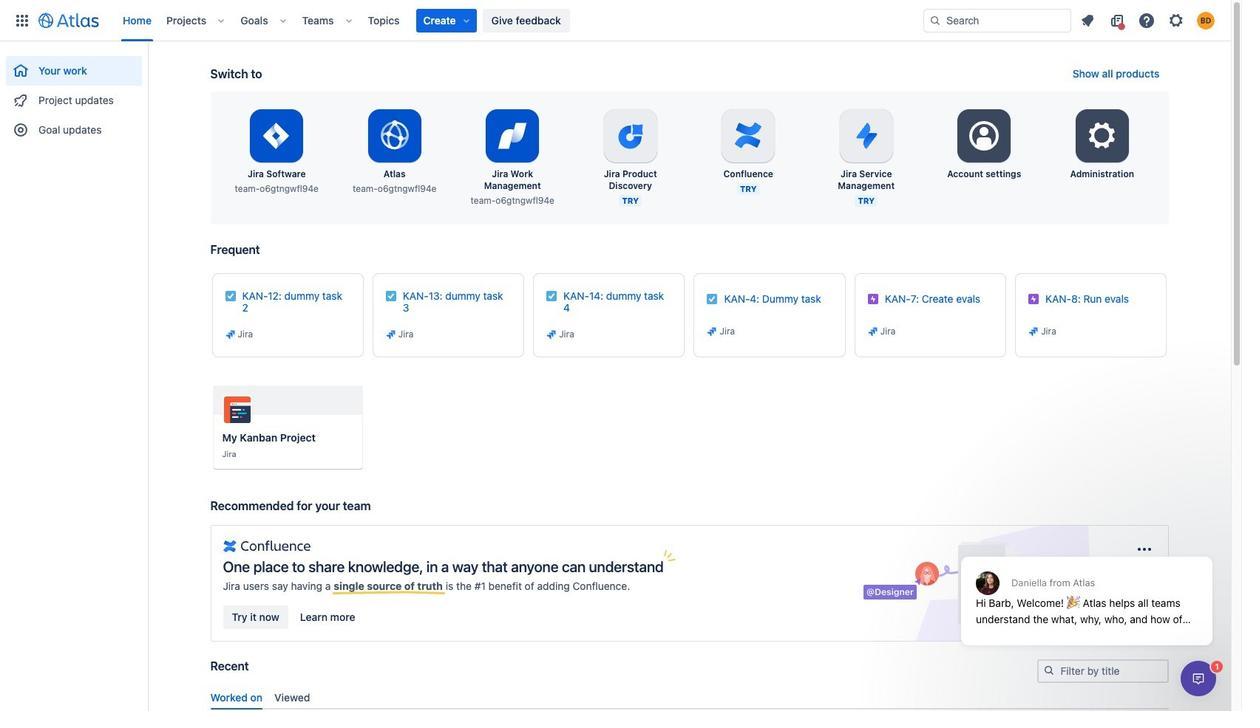 Task type: locate. For each thing, give the bounding box(es) containing it.
0 horizontal spatial settings image
[[966, 118, 1002, 154]]

0 vertical spatial dialog
[[954, 521, 1220, 657]]

banner
[[0, 0, 1231, 41]]

search image
[[1043, 665, 1055, 677]]

settings image
[[966, 118, 1002, 154], [1084, 118, 1120, 154]]

1 horizontal spatial settings image
[[1084, 118, 1120, 154]]

confluence image
[[223, 538, 311, 556], [223, 538, 311, 556]]

top element
[[9, 0, 923, 41]]

tab list
[[204, 686, 1174, 710]]

jira image
[[706, 326, 718, 338], [706, 326, 718, 338], [867, 326, 879, 338], [1028, 326, 1040, 338], [224, 329, 236, 341], [546, 329, 558, 341]]

jira image
[[867, 326, 879, 338], [1028, 326, 1040, 338], [224, 329, 236, 341], [385, 329, 397, 341], [385, 329, 397, 341], [546, 329, 558, 341]]

search image
[[929, 14, 941, 26]]

dialog
[[954, 521, 1220, 657], [1181, 662, 1216, 697]]

None search field
[[923, 9, 1071, 32]]

group
[[6, 41, 142, 149]]



Task type: vqa. For each thing, say whether or not it's contained in the screenshot.
Switch to... icon
yes



Task type: describe. For each thing, give the bounding box(es) containing it.
notifications image
[[1079, 11, 1096, 29]]

settings image
[[1167, 11, 1185, 29]]

Search field
[[923, 9, 1071, 32]]

2 settings image from the left
[[1084, 118, 1120, 154]]

Filter by title field
[[1038, 662, 1167, 682]]

1 vertical spatial dialog
[[1181, 662, 1216, 697]]

switch to... image
[[13, 11, 31, 29]]

cross-flow recommendation banner element
[[210, 499, 1168, 660]]

1 settings image from the left
[[966, 118, 1002, 154]]

account image
[[1197, 11, 1215, 29]]

help image
[[1138, 11, 1156, 29]]



